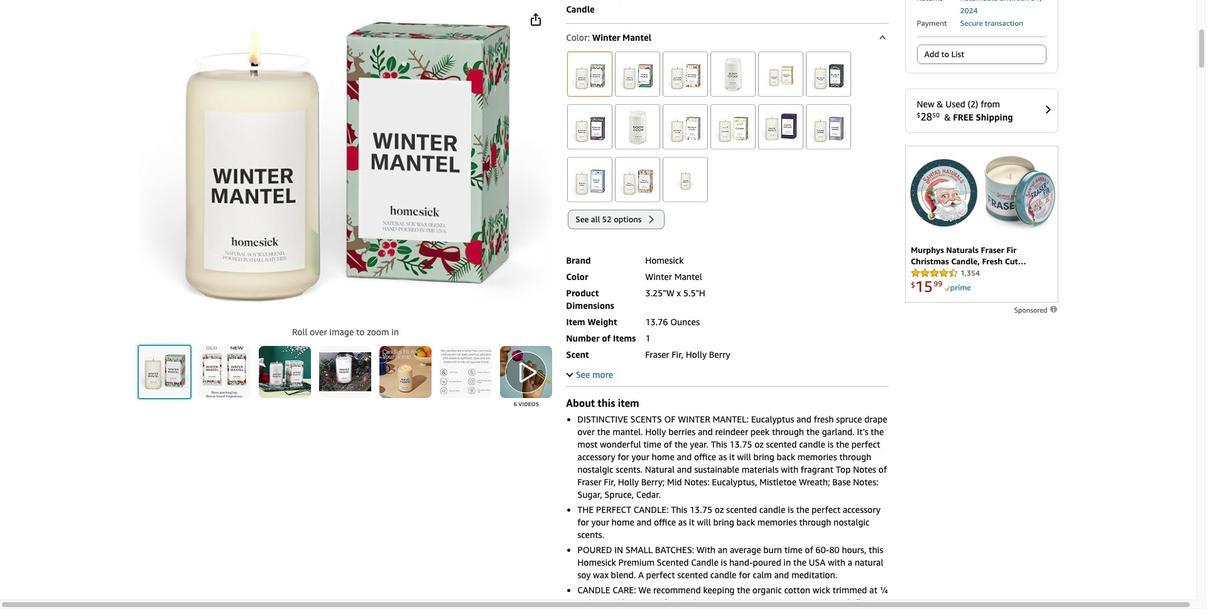 Task type: locate. For each thing, give the bounding box(es) containing it.
scents. down wonderful
[[616, 464, 643, 475]]

homesick up the winter mantel
[[645, 255, 684, 266]]

see more button
[[566, 370, 613, 380]]

about this item distinctive scents of winter mantel: eucalyptus and fresh spruce drape over the mantel. holly berries and reindeer peek through the garland. it's the most wonderful time of the year. this 13.75 oz scented candle is the perfect accessory for your home and office as it will bring back memories through nostalgic scents. natural and sustainable materials with fragrant top notes of fraser fir, holly berry; mid notes: eucalyptus, mistletoe wreath; base notes: sugar, spruce, cedar. the perfect candle: this 13.75 oz scented candle is the perfect accessory for your home and office as it will bring back memories through nostalgic scents. poured in small batches: with an average burn time of 60-80 hours, this homesick premium scented candle is hand-poured in the usa with a natural soy wax blend. a perfect scented candle for calm and meditation. candle care: we recommend keeping the organic cotton wick trimmed at ¼ inches and burning it for 2-3 hours at a time. important: extinguish flam
[[566, 397, 888, 609]]

over
[[310, 327, 327, 337], [578, 427, 595, 437]]

this
[[711, 439, 727, 450], [671, 505, 687, 515]]

is down an
[[721, 557, 727, 568]]

will up with
[[697, 517, 711, 528]]

selected color is winter mantel. tap to collapse. element
[[566, 24, 889, 50]]

see right extender expand icon
[[576, 370, 590, 380]]

13.76
[[645, 317, 668, 327]]

nostalgic
[[578, 464, 614, 475], [834, 517, 870, 528]]

leave feedback on sponsored ad element
[[1014, 306, 1058, 314]]

1 vertical spatial this
[[671, 505, 687, 515]]

mantel up 19th hole image
[[623, 32, 652, 43]]

0 vertical spatial scented
[[766, 439, 797, 450]]

1 vertical spatial fir,
[[604, 477, 616, 488]]

see more
[[576, 370, 613, 380]]

more
[[593, 370, 613, 380]]

0 vertical spatial mantel
[[623, 32, 652, 43]]

60-
[[816, 545, 829, 556]]

through up 60-
[[799, 517, 831, 528]]

item
[[566, 317, 585, 327]]

¼
[[880, 585, 888, 596]]

notes: right mid
[[684, 477, 710, 488]]

as up sustainable
[[719, 452, 727, 463]]

scents. up poured
[[578, 530, 604, 540]]

back
[[777, 452, 795, 463], [737, 517, 755, 528]]

of right notes
[[879, 464, 887, 475]]

holly up spruce,
[[618, 477, 639, 488]]

0 vertical spatial oz
[[755, 439, 764, 450]]

0 horizontal spatial a
[[729, 598, 733, 608]]

beach cottage image
[[713, 54, 753, 94]]

hand-
[[729, 557, 753, 568]]

time right burn
[[785, 545, 803, 556]]

1 horizontal spatial mantel
[[675, 272, 702, 282]]

recommend
[[653, 585, 701, 596]]

bring up the materials
[[754, 452, 775, 463]]

will up the materials
[[737, 452, 751, 463]]

oz
[[755, 439, 764, 450], [715, 505, 724, 515]]

1 vertical spatial perfect
[[812, 505, 841, 515]]

1 horizontal spatial it
[[689, 517, 695, 528]]

0 horizontal spatial with
[[781, 464, 799, 475]]

2 vertical spatial holly
[[618, 477, 639, 488]]

notes: down notes
[[853, 477, 879, 488]]

this right candle:
[[671, 505, 687, 515]]

0 vertical spatial fraser
[[645, 349, 669, 360]]

candle up color: at the top of page
[[566, 4, 595, 15]]

0 vertical spatial candle
[[799, 439, 826, 450]]

perfect down wreath;
[[812, 505, 841, 515]]

2 vertical spatial is
[[721, 557, 727, 568]]

0 horizontal spatial back
[[737, 517, 755, 528]]

office down candle:
[[654, 517, 676, 528]]

3
[[686, 598, 691, 608]]

your down perfect
[[592, 517, 609, 528]]

calm
[[753, 570, 772, 581]]

13.75 up with
[[690, 505, 713, 515]]

0 vertical spatial see
[[576, 214, 589, 224]]

sponsored link
[[1014, 306, 1058, 314]]

of
[[602, 333, 611, 344], [664, 439, 672, 450], [879, 464, 887, 475], [805, 545, 813, 556]]

0 horizontal spatial to
[[356, 327, 365, 337]]

in right poured
[[784, 557, 791, 568]]

to left list
[[941, 49, 949, 59]]

fraser down 1
[[645, 349, 669, 360]]

to inside option
[[941, 49, 949, 59]]

back up average on the bottom right of the page
[[737, 517, 755, 528]]

and up mid
[[677, 464, 692, 475]]

it up 'batches:'
[[689, 517, 695, 528]]

0 vertical spatial your
[[632, 452, 650, 463]]

1 horizontal spatial over
[[578, 427, 595, 437]]

it right burning
[[656, 598, 661, 608]]

1 horizontal spatial perfect
[[812, 505, 841, 515]]

four twenty image
[[666, 160, 706, 200]]

0 horizontal spatial in
[[391, 327, 399, 337]]

fraser inside about this item distinctive scents of winter mantel: eucalyptus and fresh spruce drape over the mantel. holly berries and reindeer peek through the garland. it's the most wonderful time of the year. this 13.75 oz scented candle is the perfect accessory for your home and office as it will bring back memories through nostalgic scents. natural and sustainable materials with fragrant top notes of fraser fir, holly berry; mid notes: eucalyptus, mistletoe wreath; base notes: sugar, spruce, cedar. the perfect candle: this 13.75 oz scented candle is the perfect accessory for your home and office as it will bring back memories through nostalgic scents. poured in small batches: with an average burn time of 60-80 hours, this homesick premium scented candle is hand-poured in the usa with a natural soy wax blend. a perfect scented candle for calm and meditation. candle care: we recommend keeping the organic cotton wick trimmed at ¼ inches and burning it for 2-3 hours at a time. important: extinguish flam
[[578, 477, 602, 488]]

poured
[[578, 545, 612, 556]]

0 horizontal spatial scents.
[[578, 530, 604, 540]]

0 horizontal spatial accessory
[[578, 452, 615, 463]]

6
[[514, 401, 517, 408]]

holly left berry
[[686, 349, 707, 360]]

accessory down 'most' on the left of page
[[578, 452, 615, 463]]

1 horizontal spatial fir,
[[672, 349, 684, 360]]

0 vertical spatial fir,
[[672, 349, 684, 360]]

1 horizontal spatial your
[[632, 452, 650, 463]]

and left fresh
[[797, 414, 812, 425]]

base
[[833, 477, 851, 488]]

0 vertical spatial winter
[[592, 32, 620, 43]]

1 horizontal spatial candle
[[691, 557, 719, 568]]

candle
[[799, 439, 826, 450], [759, 505, 786, 515], [710, 570, 737, 581]]

scented down eucalyptus,
[[726, 505, 757, 515]]

the down wreath;
[[796, 505, 809, 515]]

is down garland.
[[828, 439, 834, 450]]

fir, down 13.76 ounces
[[672, 349, 684, 360]]

1 vertical spatial holly
[[645, 427, 666, 437]]

1 horizontal spatial in
[[784, 557, 791, 568]]

at
[[870, 585, 878, 596], [718, 598, 726, 608]]

1 vertical spatial over
[[578, 427, 595, 437]]

0 horizontal spatial this
[[598, 397, 615, 410]]

perfect
[[596, 505, 632, 515]]

1 horizontal spatial as
[[719, 452, 727, 463]]

time down the scents
[[643, 439, 662, 450]]

1 vertical spatial time
[[785, 545, 803, 556]]

an
[[718, 545, 728, 556]]

color
[[566, 272, 588, 282]]

over inside about this item distinctive scents of winter mantel: eucalyptus and fresh spruce drape over the mantel. holly berries and reindeer peek through the garland. it's the most wonderful time of the year. this 13.75 oz scented candle is the perfect accessory for your home and office as it will bring back memories through nostalgic scents. natural and sustainable materials with fragrant top notes of fraser fir, holly berry; mid notes: eucalyptus, mistletoe wreath; base notes: sugar, spruce, cedar. the perfect candle: this 13.75 oz scented candle is the perfect accessory for your home and office as it will bring back memories through nostalgic scents. poured in small batches: with an average burn time of 60-80 hours, this homesick premium scented candle is hand-poured in the usa with a natural soy wax blend. a perfect scented candle for calm and meditation. candle care: we recommend keeping the organic cotton wick trimmed at ¼ inches and burning it for 2-3 hours at a time. important: extinguish flam
[[578, 427, 595, 437]]

to left zoom
[[356, 327, 365, 337]]

fir, up spruce,
[[604, 477, 616, 488]]

product dimensions
[[566, 288, 614, 311]]

through up notes
[[839, 452, 872, 463]]

mantel up 5.5"h
[[675, 272, 702, 282]]

13.75 down reindeer
[[730, 439, 752, 450]]

fraser up sugar, on the bottom of page
[[578, 477, 602, 488]]

see for see all 52 options
[[576, 214, 589, 224]]

2 horizontal spatial is
[[828, 439, 834, 450]]

roll over image to zoom in
[[292, 327, 399, 337]]

berry;
[[641, 477, 665, 488]]

the left the usa
[[793, 557, 807, 568]]

0 horizontal spatial 13.75
[[690, 505, 713, 515]]

scented down peek
[[766, 439, 797, 450]]

perfect down 'scented'
[[646, 570, 675, 581]]

for down the
[[578, 517, 589, 528]]

through down eucalyptus at the right of page
[[772, 427, 804, 437]]

secure transaction
[[960, 19, 1024, 28]]

as up 'batches:'
[[678, 517, 687, 528]]

1 see from the top
[[576, 214, 589, 224]]

0 horizontal spatial your
[[592, 517, 609, 528]]

1 vertical spatial is
[[788, 505, 794, 515]]

0 vertical spatial back
[[777, 452, 795, 463]]

1 horizontal spatial accessory
[[843, 505, 881, 515]]

candle
[[578, 585, 610, 596]]

& up the 50 at the top of page
[[937, 99, 943, 110]]

2 vertical spatial perfect
[[646, 570, 675, 581]]

bring
[[754, 452, 775, 463], [713, 517, 734, 528]]

candle down with
[[691, 557, 719, 568]]

returnable
[[960, 0, 998, 3]]

your up natural
[[632, 452, 650, 463]]

spruce,
[[605, 490, 634, 500]]

memories up fragrant
[[798, 452, 837, 463]]

0 horizontal spatial this
[[671, 505, 687, 515]]

1 vertical spatial bring
[[713, 517, 734, 528]]

jan
[[1018, 0, 1029, 3]]

(2)
[[968, 99, 979, 110]]

0 vertical spatial a
[[848, 557, 853, 568]]

fraser fir, holly berry
[[645, 349, 731, 360]]

usa
[[809, 557, 826, 568]]

1 horizontal spatial holly
[[645, 427, 666, 437]]

office
[[694, 452, 716, 463], [654, 517, 676, 528]]

1 notes: from the left
[[684, 477, 710, 488]]

a
[[638, 570, 644, 581]]

0 horizontal spatial time
[[643, 439, 662, 450]]

over up 'most' on the left of page
[[578, 427, 595, 437]]

a down hours,
[[848, 557, 853, 568]]

1 horizontal spatial is
[[788, 505, 794, 515]]

2 vertical spatial scented
[[677, 570, 708, 581]]

1 horizontal spatial time
[[785, 545, 803, 556]]

home down perfect
[[612, 517, 634, 528]]

is
[[828, 439, 834, 450], [788, 505, 794, 515], [721, 557, 727, 568]]

through
[[772, 427, 804, 437], [839, 452, 872, 463], [799, 517, 831, 528]]

back up mistletoe
[[777, 452, 795, 463]]

1 vertical spatial to
[[356, 327, 365, 337]]

secure transaction button
[[960, 17, 1024, 28]]

this
[[598, 397, 615, 410], [869, 545, 884, 556]]

0 horizontal spatial fir,
[[604, 477, 616, 488]]

from
[[981, 99, 1000, 110]]

camp image
[[713, 107, 753, 147]]

0 horizontal spatial at
[[718, 598, 726, 608]]

the up time.
[[737, 585, 750, 596]]

scented
[[766, 439, 797, 450], [726, 505, 757, 515], [677, 570, 708, 581]]

oz down eucalyptus,
[[715, 505, 724, 515]]

over right roll on the bottom of page
[[310, 327, 327, 337]]

13.76 ounces
[[645, 317, 700, 327]]

soy
[[578, 570, 591, 581]]

will
[[737, 452, 751, 463], [697, 517, 711, 528]]

0 horizontal spatial notes:
[[684, 477, 710, 488]]

materials
[[742, 464, 779, 475]]

0 vertical spatial memories
[[798, 452, 837, 463]]

winter right color: at the top of page
[[592, 32, 620, 43]]

1 vertical spatial candle
[[759, 505, 786, 515]]

sponsored
[[1014, 306, 1050, 314]]

52
[[602, 214, 612, 224]]

19th hole image
[[618, 54, 658, 94]]

0 horizontal spatial it
[[656, 598, 661, 608]]

3.25"w x 5.5"h
[[645, 288, 706, 299]]

None submit
[[566, 50, 614, 99], [614, 50, 662, 99], [662, 50, 709, 99], [709, 50, 757, 99], [757, 50, 805, 99], [805, 50, 853, 99], [566, 102, 614, 151], [614, 102, 662, 151], [662, 102, 709, 151], [709, 102, 757, 151], [757, 102, 805, 151], [805, 102, 853, 151], [566, 155, 614, 204], [614, 155, 662, 204], [662, 155, 709, 204], [139, 346, 191, 398], [199, 346, 251, 398], [259, 346, 311, 398], [319, 346, 372, 398], [380, 346, 432, 398], [440, 346, 492, 398], [500, 346, 552, 398], [566, 50, 614, 99], [614, 50, 662, 99], [662, 50, 709, 99], [709, 50, 757, 99], [757, 50, 805, 99], [805, 50, 853, 99], [566, 102, 614, 151], [614, 102, 662, 151], [662, 102, 709, 151], [709, 102, 757, 151], [757, 102, 805, 151], [805, 102, 853, 151], [566, 155, 614, 204], [614, 155, 662, 204], [662, 155, 709, 204], [139, 346, 191, 398], [199, 346, 251, 398], [259, 346, 311, 398], [319, 346, 372, 398], [380, 346, 432, 398], [440, 346, 492, 398], [500, 346, 552, 398]]

memories up burn
[[758, 517, 797, 528]]

with up mistletoe
[[781, 464, 799, 475]]

mantel:
[[713, 414, 749, 425]]

& right the 50 at the top of page
[[944, 112, 951, 123]]

2-
[[678, 598, 686, 608]]

1 horizontal spatial office
[[694, 452, 716, 463]]

top
[[836, 464, 851, 475]]

perfect down it's
[[852, 439, 881, 450]]

with down '80'
[[828, 557, 846, 568]]

0 vertical spatial homesick
[[645, 255, 684, 266]]

accessory down base
[[843, 505, 881, 515]]

in right zoom
[[391, 327, 399, 337]]

0 vertical spatial perfect
[[852, 439, 881, 450]]

poured
[[753, 557, 781, 568]]

0 horizontal spatial homesick
[[578, 557, 616, 568]]

nostalgic up hours,
[[834, 517, 870, 528]]

in
[[615, 545, 623, 556]]

& inside new & used (2) from $ 28 50
[[937, 99, 943, 110]]

color: winter mantel
[[566, 32, 652, 43]]

candle up fragrant
[[799, 439, 826, 450]]

homesick down poured
[[578, 557, 616, 568]]

0 horizontal spatial will
[[697, 517, 711, 528]]

at down keeping
[[718, 598, 726, 608]]

1 vertical spatial scents.
[[578, 530, 604, 540]]

a left time.
[[729, 598, 733, 608]]

0 horizontal spatial fraser
[[578, 477, 602, 488]]

0 vertical spatial &
[[937, 99, 943, 110]]

and down care: on the right of page
[[605, 598, 620, 608]]

is down mistletoe
[[788, 505, 794, 515]]

2 see from the top
[[576, 370, 590, 380]]

free
[[953, 112, 974, 123]]

1 vertical spatial at
[[718, 598, 726, 608]]

holly
[[686, 349, 707, 360], [645, 427, 666, 437], [618, 477, 639, 488]]

1 horizontal spatial to
[[941, 49, 949, 59]]

for left 2-
[[664, 598, 675, 608]]

this up distinctive
[[598, 397, 615, 410]]

nostalgic up sugar, on the bottom of page
[[578, 464, 614, 475]]

the down garland.
[[836, 439, 849, 450]]

in inside about this item distinctive scents of winter mantel: eucalyptus and fresh spruce drape over the mantel. holly berries and reindeer peek through the garland. it's the most wonderful time of the year. this 13.75 oz scented candle is the perfect accessory for your home and office as it will bring back memories through nostalgic scents. natural and sustainable materials with fragrant top notes of fraser fir, holly berry; mid notes: eucalyptus, mistletoe wreath; base notes: sugar, spruce, cedar. the perfect candle: this 13.75 oz scented candle is the perfect accessory for your home and office as it will bring back memories through nostalgic scents. poured in small batches: with an average burn time of 60-80 hours, this homesick premium scented candle is hand-poured in the usa with a natural soy wax blend. a perfect scented candle for calm and meditation. candle care: we recommend keeping the organic cotton wick trimmed at ¼ inches and burning it for 2-3 hours at a time. important: extinguish flam
[[784, 557, 791, 568]]

1 vertical spatial nostalgic
[[834, 517, 870, 528]]

candle up keeping
[[710, 570, 737, 581]]

burn
[[764, 545, 782, 556]]

1 horizontal spatial will
[[737, 452, 751, 463]]

of left 60-
[[805, 545, 813, 556]]

0 horizontal spatial perfect
[[646, 570, 675, 581]]

1 horizontal spatial home
[[652, 452, 675, 463]]

payment
[[917, 19, 947, 28]]

ounces
[[670, 317, 700, 327]]

candle down mistletoe
[[759, 505, 786, 515]]

average
[[730, 545, 761, 556]]

see left 'all' on the top of page
[[576, 214, 589, 224]]

0 horizontal spatial candle
[[566, 4, 595, 15]]

holly down the scents
[[645, 427, 666, 437]]

0 horizontal spatial candle
[[710, 570, 737, 581]]

brunch club image
[[666, 107, 706, 147]]

oz down peek
[[755, 439, 764, 450]]

fair day image
[[570, 160, 610, 200]]

0 vertical spatial this
[[598, 397, 615, 410]]

it up sustainable
[[729, 452, 735, 463]]

Add to List radio
[[917, 45, 1046, 64]]

mid
[[667, 477, 682, 488]]

2 horizontal spatial holly
[[686, 349, 707, 360]]

winter up 3.25"w
[[645, 272, 672, 282]]

item
[[618, 397, 639, 410]]

1 vertical spatial candle
[[691, 557, 719, 568]]

book club image
[[618, 107, 658, 147]]

1 horizontal spatial with
[[828, 557, 846, 568]]

1 horizontal spatial nostalgic
[[834, 517, 870, 528]]

fir,
[[672, 349, 684, 360], [604, 477, 616, 488]]

office down year.
[[694, 452, 716, 463]]

50
[[932, 111, 940, 119]]

winter mantel image
[[570, 54, 610, 94]]

0 horizontal spatial nostalgic
[[578, 464, 614, 475]]

bring up an
[[713, 517, 734, 528]]



Task type: vqa. For each thing, say whether or not it's contained in the screenshot.
MEDICAL
no



Task type: describe. For each thing, give the bounding box(es) containing it.
1 horizontal spatial homesick
[[645, 255, 684, 266]]

0 horizontal spatial holly
[[618, 477, 639, 488]]

See all 52 options submit
[[569, 211, 664, 229]]

trimmed
[[833, 585, 867, 596]]

1
[[645, 333, 651, 344]]

1 vertical spatial back
[[737, 517, 755, 528]]

used
[[946, 99, 966, 110]]

time.
[[736, 598, 756, 608]]

image
[[329, 327, 354, 337]]

autumn hayride image
[[666, 54, 706, 94]]

1 vertical spatial will
[[697, 517, 711, 528]]

peek
[[751, 427, 770, 437]]

and down candle:
[[637, 517, 652, 528]]

it's
[[857, 427, 869, 437]]

1 horizontal spatial scents.
[[616, 464, 643, 475]]

0 horizontal spatial office
[[654, 517, 676, 528]]

mistletoe
[[760, 477, 797, 488]]

1 vertical spatial memories
[[758, 517, 797, 528]]

candle:
[[634, 505, 669, 515]]

1 vertical spatial winter
[[645, 272, 672, 282]]

0 vertical spatial over
[[310, 327, 327, 337]]

and up year.
[[698, 427, 713, 437]]

weight
[[588, 317, 617, 327]]

organic
[[753, 585, 782, 596]]

0 horizontal spatial scented
[[677, 570, 708, 581]]

2 horizontal spatial perfect
[[852, 439, 881, 450]]

burning
[[622, 598, 654, 608]]

the down berries
[[675, 439, 688, 450]]

0 horizontal spatial bring
[[713, 517, 734, 528]]

extinguish
[[812, 598, 853, 608]]

see all 52 options
[[576, 214, 644, 224]]

reindeer
[[715, 427, 748, 437]]

new
[[917, 99, 935, 110]]

1 horizontal spatial this
[[869, 545, 884, 556]]

year.
[[690, 439, 709, 450]]

for down wonderful
[[618, 452, 629, 463]]

0 vertical spatial this
[[711, 439, 727, 450]]

black tux image
[[809, 54, 849, 94]]

0 vertical spatial holly
[[686, 349, 707, 360]]

3.25"w
[[645, 288, 675, 299]]

0 vertical spatial with
[[781, 464, 799, 475]]

1 vertical spatial oz
[[715, 505, 724, 515]]

mantel.
[[613, 427, 643, 437]]

0 horizontal spatial as
[[678, 517, 687, 528]]

1 vertical spatial 13.75
[[690, 505, 713, 515]]

add
[[925, 49, 939, 59]]

meditation.
[[792, 570, 838, 581]]

wreath;
[[799, 477, 830, 488]]

0 vertical spatial in
[[391, 327, 399, 337]]

wonderful
[[600, 439, 641, 450]]

list
[[951, 49, 964, 59]]

homesick premium scented candle, winter mantel - scents of fraser fir, holly berry, 13.75 oz, 60-80 hour burn, natural soy blend candle home decor, relaxing aromatherapy candle image
[[139, 21, 552, 303]]

winter
[[678, 414, 710, 425]]

see for see more
[[576, 370, 590, 380]]

secure
[[960, 19, 983, 28]]

natural
[[645, 464, 675, 475]]

natural
[[855, 557, 884, 568]]

eucalyptus,
[[712, 477, 757, 488]]

31,
[[1031, 0, 1042, 3]]

the down the drape
[[871, 427, 884, 437]]

1 horizontal spatial back
[[777, 452, 795, 463]]

the down fresh
[[807, 427, 820, 437]]

number of items
[[566, 333, 636, 344]]

of
[[664, 414, 676, 425]]

2 horizontal spatial it
[[729, 452, 735, 463]]

candle inside about this item distinctive scents of winter mantel: eucalyptus and fresh spruce drape over the mantel. holly berries and reindeer peek through the garland. it's the most wonderful time of the year. this 13.75 oz scented candle is the perfect accessory for your home and office as it will bring back memories through nostalgic scents. natural and sustainable materials with fragrant top notes of fraser fir, holly berry; mid notes: eucalyptus, mistletoe wreath; base notes: sugar, spruce, cedar. the perfect candle: this 13.75 oz scented candle is the perfect accessory for your home and office as it will bring back memories through nostalgic scents. poured in small batches: with an average burn time of 60-80 hours, this homesick premium scented candle is hand-poured in the usa with a natural soy wax blend. a perfect scented candle for calm and meditation. candle care: we recommend keeping the organic cotton wick trimmed at ¼ inches and burning it for 2-3 hours at a time. important: extinguish flam
[[691, 557, 719, 568]]

1 horizontal spatial fraser
[[645, 349, 669, 360]]

1 vertical spatial a
[[729, 598, 733, 608]]

zoom
[[367, 327, 389, 337]]

scent
[[566, 349, 589, 360]]

bonfire nights image
[[570, 107, 610, 147]]

all
[[591, 214, 600, 224]]

for down hand-
[[739, 570, 751, 581]]

2 horizontal spatial scented
[[766, 439, 797, 450]]

the
[[578, 505, 594, 515]]

until
[[1000, 0, 1016, 3]]

evening unwind image
[[809, 107, 849, 147]]

1 vertical spatial it
[[689, 517, 695, 528]]

scented
[[657, 557, 689, 568]]

of down the weight
[[602, 333, 611, 344]]

care:
[[613, 585, 636, 596]]

0 vertical spatial through
[[772, 427, 804, 437]]

1 vertical spatial scented
[[726, 505, 757, 515]]

2 notes: from the left
[[853, 477, 879, 488]]

0 horizontal spatial mantel
[[623, 32, 652, 43]]

items
[[613, 333, 636, 344]]

scents
[[631, 414, 662, 425]]

number
[[566, 333, 600, 344]]

0 vertical spatial home
[[652, 452, 675, 463]]

dimensions
[[566, 300, 614, 311]]

distinctive
[[578, 414, 628, 425]]

berries
[[669, 427, 696, 437]]

options
[[614, 214, 642, 224]]

homesick inside about this item distinctive scents of winter mantel: eucalyptus and fresh spruce drape over the mantel. holly berries and reindeer peek through the garland. it's the most wonderful time of the year. this 13.75 oz scented candle is the perfect accessory for your home and office as it will bring back memories through nostalgic scents. natural and sustainable materials with fragrant top notes of fraser fir, holly berry; mid notes: eucalyptus, mistletoe wreath; base notes: sugar, spruce, cedar. the perfect candle: this 13.75 oz scented candle is the perfect accessory for your home and office as it will bring back memories through nostalgic scents. poured in small batches: with an average burn time of 60-80 hours, this homesick premium scented candle is hand-poured in the usa with a natural soy wax blend. a perfect scented candle for calm and meditation. candle care: we recommend keeping the organic cotton wick trimmed at ¼ inches and burning it for 2-3 hours at a time. important: extinguish flam
[[578, 557, 616, 568]]

1 horizontal spatial a
[[848, 557, 853, 568]]

1 horizontal spatial memories
[[798, 452, 837, 463]]

birthday party image
[[761, 54, 801, 94]]

eucalyptus
[[751, 414, 794, 425]]

1 vertical spatial your
[[592, 517, 609, 528]]

1 vertical spatial through
[[839, 452, 872, 463]]

1 horizontal spatial 13.75
[[730, 439, 752, 450]]

1 horizontal spatial at
[[870, 585, 878, 596]]

sugar,
[[578, 490, 602, 500]]

5.5"h
[[683, 288, 706, 299]]

and down year.
[[677, 452, 692, 463]]

batches:
[[655, 545, 694, 556]]

fall hearth image
[[618, 160, 658, 200]]

fragrant
[[801, 464, 834, 475]]

videos
[[519, 401, 539, 408]]

0 vertical spatial nostalgic
[[578, 464, 614, 475]]

transaction
[[985, 19, 1024, 28]]

0 vertical spatial as
[[719, 452, 727, 463]]

x
[[677, 288, 681, 299]]

wick
[[813, 585, 831, 596]]

drape
[[865, 414, 888, 425]]

date night image
[[761, 107, 801, 147]]

2 vertical spatial through
[[799, 517, 831, 528]]

$
[[917, 111, 921, 119]]

0 vertical spatial office
[[694, 452, 716, 463]]

fir, inside about this item distinctive scents of winter mantel: eucalyptus and fresh spruce drape over the mantel. holly berries and reindeer peek through the garland. it's the most wonderful time of the year. this 13.75 oz scented candle is the perfect accessory for your home and office as it will bring back memories through nostalgic scents. natural and sustainable materials with fragrant top notes of fraser fir, holly berry; mid notes: eucalyptus, mistletoe wreath; base notes: sugar, spruce, cedar. the perfect candle: this 13.75 oz scented candle is the perfect accessory for your home and office as it will bring back memories through nostalgic scents. poured in small batches: with an average burn time of 60-80 hours, this homesick premium scented candle is hand-poured in the usa with a natural soy wax blend. a perfect scented candle for calm and meditation. candle care: we recommend keeping the organic cotton wick trimmed at ¼ inches and burning it for 2-3 hours at a time. important: extinguish flam
[[604, 477, 616, 488]]

0 horizontal spatial home
[[612, 517, 634, 528]]

0 vertical spatial accessory
[[578, 452, 615, 463]]

hours,
[[842, 545, 867, 556]]

with
[[697, 545, 716, 556]]

28
[[921, 111, 932, 123]]

winter mantel
[[645, 272, 702, 282]]

extender expand image
[[566, 370, 574, 378]]

berry
[[709, 349, 731, 360]]

6 videos
[[514, 401, 539, 408]]

the down distinctive
[[597, 427, 610, 437]]

add to list link
[[918, 46, 1046, 64]]

of down berries
[[664, 439, 672, 450]]

1 horizontal spatial candle
[[759, 505, 786, 515]]

1 horizontal spatial bring
[[754, 452, 775, 463]]

shipping
[[976, 112, 1013, 123]]

0 vertical spatial will
[[737, 452, 751, 463]]

brand
[[566, 255, 591, 266]]

garland.
[[822, 427, 855, 437]]

hours
[[694, 598, 716, 608]]

1 vertical spatial &
[[944, 112, 951, 123]]

2 vertical spatial candle
[[710, 570, 737, 581]]

and down poured
[[774, 570, 789, 581]]

about
[[566, 397, 595, 410]]

sustainable
[[694, 464, 740, 475]]

returnable until jan 31, 2024 payment
[[917, 0, 1042, 28]]

blend.
[[611, 570, 636, 581]]

1 horizontal spatial oz
[[755, 439, 764, 450]]



